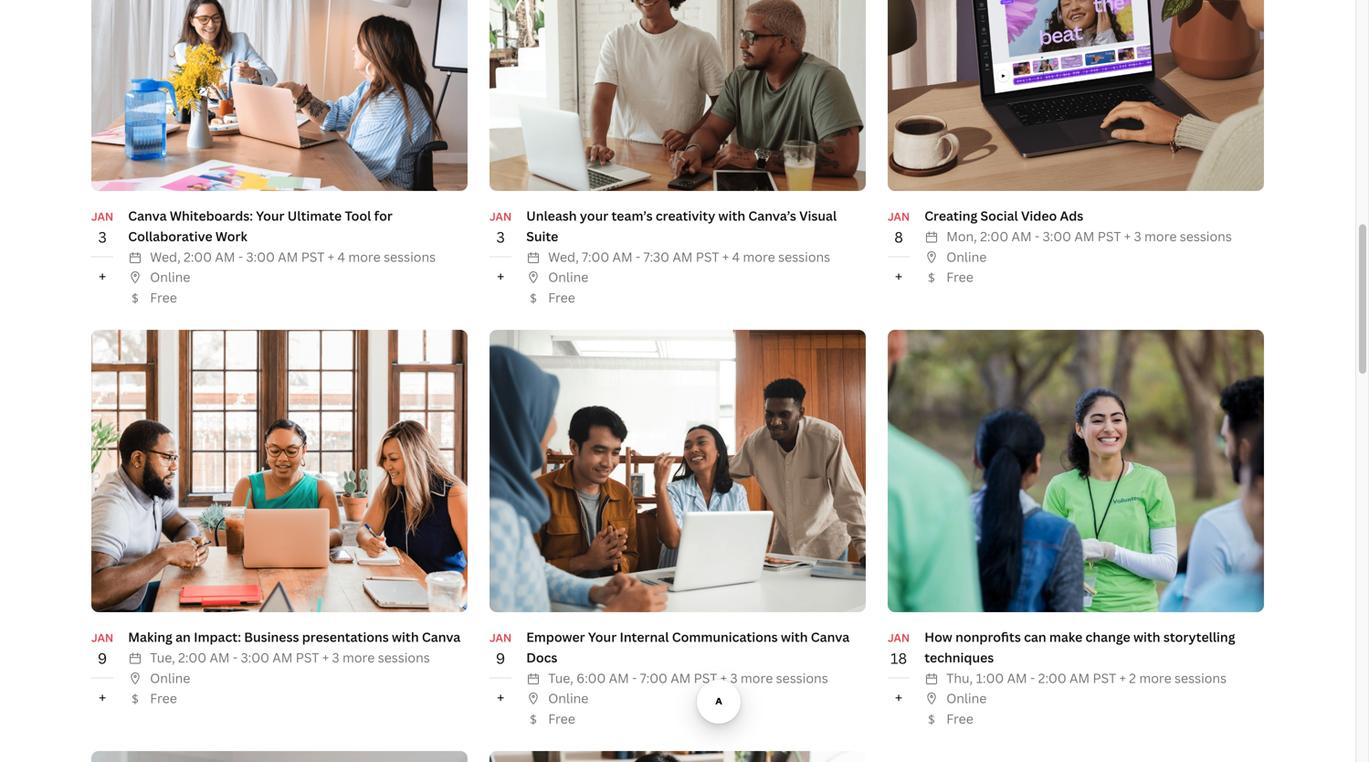 Task type: locate. For each thing, give the bounding box(es) containing it.
+
[[1125, 227, 1132, 245], [328, 248, 335, 265], [723, 248, 729, 265], [99, 266, 106, 286], [497, 266, 505, 286], [896, 266, 903, 286], [322, 649, 329, 666], [721, 669, 728, 687], [1120, 669, 1127, 687], [99, 688, 106, 707], [497, 688, 505, 707], [896, 688, 903, 707]]

your inside the empower your internal communications with canva docs
[[588, 628, 617, 646]]

2:00 down collaborative
[[184, 248, 212, 265]]

wed, down suite
[[549, 248, 579, 265]]

canva
[[128, 207, 167, 224], [422, 628, 461, 646], [811, 628, 850, 646]]

3 for empower your internal communications with canva docs
[[731, 669, 738, 687]]

more for tue, 6:00 am - 7:00 am pst
[[741, 669, 773, 687]]

online down "6:00"
[[549, 690, 589, 707]]

3:00 down the business
[[241, 649, 270, 666]]

am down how nonprofits can make change with storytelling techniques link
[[1070, 669, 1090, 687]]

7:00 down internal
[[640, 669, 668, 687]]

1 9 from the left
[[98, 649, 107, 668]]

1 vertical spatial 7:00
[[640, 669, 668, 687]]

free down suite
[[549, 289, 576, 306]]

2 wed, from the left
[[549, 248, 579, 265]]

1 horizontal spatial wed,
[[549, 248, 579, 265]]

18
[[891, 649, 908, 668]]

more for wed, 2:00 am - 3:00 am pst
[[349, 248, 381, 265]]

pst for wed, 2:00 am - 3:00 am pst
[[301, 248, 325, 265]]

- down work at the top of the page
[[238, 248, 243, 265]]

with right the change on the right bottom of the page
[[1134, 628, 1161, 646]]

1 wed, from the left
[[150, 248, 181, 265]]

7:00
[[582, 248, 610, 265], [640, 669, 668, 687]]

with right communications
[[781, 628, 808, 646]]

1 horizontal spatial jan 3
[[490, 209, 512, 247]]

7:00 down your
[[582, 248, 610, 265]]

sessions for tue, 6:00 am - 7:00 am pst + 3 more sessions
[[777, 669, 829, 687]]

2 vertical spatial 3:00
[[241, 649, 270, 666]]

jan for making
[[91, 630, 114, 645]]

more for tue, 2:00 am - 3:00 am pst
[[343, 649, 375, 666]]

0 horizontal spatial jan 3
[[91, 209, 114, 247]]

wed, 2:00 am - 3:00 am pst + 4 more sessions
[[150, 248, 436, 265]]

jan 9 for making
[[91, 630, 114, 668]]

4 for wed, 2:00 am - 3:00 am pst
[[338, 248, 345, 265]]

with inside 'how nonprofits can make change with storytelling techniques'
[[1134, 628, 1161, 646]]

1 jan 9 from the left
[[91, 630, 114, 668]]

with
[[719, 207, 746, 224], [392, 628, 419, 646], [781, 628, 808, 646], [1134, 628, 1161, 646]]

3:00
[[1043, 227, 1072, 245], [246, 248, 275, 265], [241, 649, 270, 666]]

3:00 for 8
[[1043, 227, 1072, 245]]

jan 3 for canva
[[91, 209, 114, 247]]

online down suite
[[549, 268, 589, 286]]

am down the business
[[273, 649, 293, 666]]

canva inside the empower your internal communications with canva docs
[[811, 628, 850, 646]]

1 horizontal spatial 9
[[496, 649, 506, 668]]

online for wed, 7:00 am - 7:30 am pst + 4 more sessions
[[549, 268, 589, 286]]

1 horizontal spatial tue,
[[549, 669, 574, 687]]

your left ultimate
[[256, 207, 285, 224]]

2:00 down social
[[981, 227, 1009, 245]]

jan 3 left collaborative
[[91, 209, 114, 247]]

3:00 down ads
[[1043, 227, 1072, 245]]

tool
[[345, 207, 371, 224]]

wed, down collaborative
[[150, 248, 181, 265]]

2
[[1130, 669, 1137, 687]]

online
[[947, 248, 987, 265], [150, 268, 190, 286], [549, 268, 589, 286], [150, 669, 190, 687], [549, 690, 589, 707], [947, 690, 987, 707]]

2:00
[[981, 227, 1009, 245], [184, 248, 212, 265], [178, 649, 207, 666], [1039, 669, 1067, 687]]

jan 9
[[91, 630, 114, 668], [490, 630, 512, 668]]

- down video
[[1035, 227, 1040, 245]]

0 vertical spatial tue,
[[150, 649, 175, 666]]

4 down tool
[[338, 248, 345, 265]]

change
[[1086, 628, 1131, 646]]

-
[[1035, 227, 1040, 245], [238, 248, 243, 265], [636, 248, 641, 265], [233, 649, 238, 666], [633, 669, 637, 687], [1031, 669, 1036, 687]]

3 for making an impact: business presentations with canva
[[332, 649, 340, 666]]

2 jan 9 from the left
[[490, 630, 512, 668]]

2 9 from the left
[[496, 649, 506, 668]]

9
[[98, 649, 107, 668], [496, 649, 506, 668]]

1 horizontal spatial your
[[588, 628, 617, 646]]

am down video
[[1012, 227, 1032, 245]]

free for wed, 7:00 am - 7:30 am pst
[[549, 289, 576, 306]]

whiteboards:
[[170, 207, 253, 224]]

3:00 down "canva whiteboards: your ultimate tool for collaborative work" 'link'
[[246, 248, 275, 265]]

wed, for wed, 2:00 am - 3:00 am pst + 4 more sessions
[[150, 248, 181, 265]]

9 for making an impact: business presentations with canva
[[98, 649, 107, 668]]

am down canva whiteboards: your ultimate tool for collaborative work
[[278, 248, 298, 265]]

am down ads
[[1075, 227, 1095, 245]]

empower your internal communications with canva docs
[[527, 628, 850, 666]]

your left internal
[[588, 628, 617, 646]]

4 down unleash your team's creativity with canva's visual suite
[[733, 248, 740, 265]]

impact:
[[194, 628, 241, 646]]

jan for how
[[888, 630, 910, 645]]

- left the 7:30
[[636, 248, 641, 265]]

communications
[[672, 628, 778, 646]]

1 horizontal spatial 4
[[733, 248, 740, 265]]

pst
[[1098, 227, 1122, 245], [301, 248, 325, 265], [696, 248, 720, 265], [296, 649, 319, 666], [694, 669, 718, 687], [1094, 669, 1117, 687]]

techniques
[[925, 649, 995, 666]]

2:00 for 3
[[184, 248, 212, 265]]

am down impact:
[[210, 649, 230, 666]]

unleash your team's creativity with canva's visual suite
[[527, 207, 837, 245]]

- for team's
[[636, 248, 641, 265]]

online down thu, at the right bottom of the page
[[947, 690, 987, 707]]

- down impact:
[[233, 649, 238, 666]]

jan 9 left making
[[91, 630, 114, 668]]

free for wed, 2:00 am - 3:00 am pst
[[150, 289, 177, 306]]

jan 3 for unleash
[[490, 209, 512, 247]]

video
[[1022, 207, 1058, 224]]

1 horizontal spatial 7:00
[[640, 669, 668, 687]]

sessions
[[1181, 227, 1233, 245], [384, 248, 436, 265], [779, 248, 831, 265], [378, 649, 430, 666], [777, 669, 829, 687], [1175, 669, 1227, 687]]

free
[[947, 268, 974, 286], [150, 289, 177, 306], [549, 289, 576, 306], [150, 690, 177, 707], [549, 710, 576, 728], [947, 710, 974, 728]]

your
[[256, 207, 285, 224], [588, 628, 617, 646]]

am down work at the top of the page
[[215, 248, 235, 265]]

more for wed, 7:00 am - 7:30 am pst
[[743, 248, 776, 265]]

jan 3 left suite
[[490, 209, 512, 247]]

free down mon,
[[947, 268, 974, 286]]

free down docs
[[549, 710, 576, 728]]

jan 3
[[91, 209, 114, 247], [490, 209, 512, 247]]

- down internal
[[633, 669, 637, 687]]

2 4 from the left
[[733, 248, 740, 265]]

free down making
[[150, 690, 177, 707]]

2 horizontal spatial canva
[[811, 628, 850, 646]]

1 jan 3 from the left
[[91, 209, 114, 247]]

2:00 down an
[[178, 649, 207, 666]]

free down thu, at the right bottom of the page
[[947, 710, 974, 728]]

ads
[[1061, 207, 1084, 224]]

6:00
[[577, 669, 606, 687]]

8
[[895, 227, 904, 247]]

pst for mon, 2:00 am - 3:00 am pst
[[1098, 227, 1122, 245]]

tue, down making
[[150, 649, 175, 666]]

pst for thu, 1:00 am - 2:00 am pst
[[1094, 669, 1117, 687]]

work
[[216, 227, 248, 245]]

1 vertical spatial 3:00
[[246, 248, 275, 265]]

wed,
[[150, 248, 181, 265], [549, 248, 579, 265]]

creating social video ads
[[925, 207, 1084, 224]]

1 vertical spatial tue,
[[549, 669, 574, 687]]

1 horizontal spatial jan 9
[[490, 630, 512, 668]]

more for thu, 1:00 am - 2:00 am pst
[[1140, 669, 1172, 687]]

sessions for tue, 2:00 am - 3:00 am pst + 3 more sessions
[[378, 649, 430, 666]]

am right 1:00
[[1008, 669, 1028, 687]]

tue, 6:00 am - 7:00 am pst + 3 more sessions
[[549, 669, 829, 687]]

am right "6:00"
[[609, 669, 629, 687]]

jan 9 left docs
[[490, 630, 512, 668]]

free for tue, 2:00 am - 3:00 am pst
[[150, 690, 177, 707]]

online down mon,
[[947, 248, 987, 265]]

0 horizontal spatial 4
[[338, 248, 345, 265]]

2:00 down 'how nonprofits can make change with storytelling techniques'
[[1039, 669, 1067, 687]]

free down collaborative
[[150, 289, 177, 306]]

more
[[1145, 227, 1177, 245], [349, 248, 381, 265], [743, 248, 776, 265], [343, 649, 375, 666], [741, 669, 773, 687], [1140, 669, 1172, 687]]

online down collaborative
[[150, 268, 190, 286]]

0 horizontal spatial wed,
[[150, 248, 181, 265]]

1 vertical spatial your
[[588, 628, 617, 646]]

business
[[244, 628, 299, 646]]

online for mon, 2:00 am - 3:00 am pst + 3 more sessions
[[947, 248, 987, 265]]

0 horizontal spatial jan 9
[[91, 630, 114, 668]]

0 vertical spatial 3:00
[[1043, 227, 1072, 245]]

jan for empower
[[490, 630, 512, 645]]

0 horizontal spatial your
[[256, 207, 285, 224]]

tue, down docs
[[549, 669, 574, 687]]

0 horizontal spatial 7:00
[[582, 248, 610, 265]]

suite
[[527, 227, 559, 245]]

0 horizontal spatial 9
[[98, 649, 107, 668]]

2 jan 3 from the left
[[490, 209, 512, 247]]

online down an
[[150, 669, 190, 687]]

0 vertical spatial your
[[256, 207, 285, 224]]

am
[[1012, 227, 1032, 245], [1075, 227, 1095, 245], [215, 248, 235, 265], [278, 248, 298, 265], [613, 248, 633, 265], [673, 248, 693, 265], [210, 649, 230, 666], [273, 649, 293, 666], [609, 669, 629, 687], [671, 669, 691, 687], [1008, 669, 1028, 687], [1070, 669, 1090, 687]]

jan for creating
[[888, 209, 910, 224]]

0 horizontal spatial tue,
[[150, 649, 175, 666]]

making an impact: business presentations with canva
[[128, 628, 461, 646]]

0 vertical spatial 7:00
[[582, 248, 610, 265]]

1 4 from the left
[[338, 248, 345, 265]]

0 horizontal spatial canva
[[128, 207, 167, 224]]

4
[[338, 248, 345, 265], [733, 248, 740, 265]]

creativity
[[656, 207, 716, 224]]

3
[[98, 227, 107, 247], [497, 227, 505, 247], [1135, 227, 1142, 245], [332, 649, 340, 666], [731, 669, 738, 687]]

wed, 7:00 am - 7:30 am pst + 4 more sessions
[[549, 248, 831, 265]]

team's
[[612, 207, 653, 224]]

tue,
[[150, 649, 175, 666], [549, 669, 574, 687]]

4 for wed, 7:00 am - 7:30 am pst
[[733, 248, 740, 265]]

with left 'canva's'
[[719, 207, 746, 224]]

sessions for wed, 2:00 am - 3:00 am pst + 4 more sessions
[[384, 248, 436, 265]]

jan
[[91, 209, 114, 224], [490, 209, 512, 224], [888, 209, 910, 224], [91, 630, 114, 645], [490, 630, 512, 645], [888, 630, 910, 645]]

nonprofits
[[956, 628, 1022, 646]]

sessions for wed, 7:00 am - 7:30 am pst + 4 more sessions
[[779, 248, 831, 265]]

- down the can
[[1031, 669, 1036, 687]]

2:00 for 8
[[981, 227, 1009, 245]]

pst for tue, 2:00 am - 3:00 am pst
[[296, 649, 319, 666]]

sessions for mon, 2:00 am - 3:00 am pst + 3 more sessions
[[1181, 227, 1233, 245]]



Task type: vqa. For each thing, say whether or not it's contained in the screenshot.
Higher education
no



Task type: describe. For each thing, give the bounding box(es) containing it.
9 for empower your internal communications with canva docs
[[496, 649, 506, 668]]

tue, 2:00 am - 3:00 am pst + 3 more sessions
[[150, 649, 430, 666]]

3:00 for 9
[[241, 649, 270, 666]]

empower
[[527, 628, 585, 646]]

docs
[[527, 649, 558, 666]]

jan 18
[[888, 630, 910, 668]]

mon, 2:00 am - 3:00 am pst + 3 more sessions
[[947, 227, 1233, 245]]

free for tue, 6:00 am - 7:00 am pst
[[549, 710, 576, 728]]

- for video
[[1035, 227, 1040, 245]]

creating
[[925, 207, 978, 224]]

- for impact:
[[233, 649, 238, 666]]

jan for unleash
[[490, 209, 512, 224]]

for
[[374, 207, 393, 224]]

canva inside canva whiteboards: your ultimate tool for collaborative work
[[128, 207, 167, 224]]

ultimate
[[288, 207, 342, 224]]

canva whiteboards: your ultimate tool for collaborative work link
[[128, 207, 393, 245]]

presentations
[[302, 628, 389, 646]]

am down empower your internal communications with canva docs link
[[671, 669, 691, 687]]

- for internal
[[633, 669, 637, 687]]

your
[[580, 207, 609, 224]]

online for tue, 2:00 am - 3:00 am pst + 3 more sessions
[[150, 669, 190, 687]]

with inside the empower your internal communications with canva docs
[[781, 628, 808, 646]]

creating social video ads link
[[925, 207, 1084, 224]]

making
[[128, 628, 173, 646]]

with inside unleash your team's creativity with canva's visual suite
[[719, 207, 746, 224]]

collaborative
[[128, 227, 213, 245]]

wed, for wed, 7:00 am - 7:30 am pst + 4 more sessions
[[549, 248, 579, 265]]

how
[[925, 628, 953, 646]]

can
[[1025, 628, 1047, 646]]

jan for canva
[[91, 209, 114, 224]]

internal
[[620, 628, 669, 646]]

1 horizontal spatial canva
[[422, 628, 461, 646]]

unleash your team's creativity with canva's visual suite link
[[527, 207, 837, 245]]

empower your internal communications with canva docs link
[[527, 628, 850, 666]]

make
[[1050, 628, 1083, 646]]

3 for creating social video ads
[[1135, 227, 1142, 245]]

tue, for tue, 6:00 am - 7:00 am pst + 3 more sessions
[[549, 669, 574, 687]]

pst for wed, 7:00 am - 7:30 am pst
[[696, 248, 720, 265]]

tue, for tue, 2:00 am - 3:00 am pst + 3 more sessions
[[150, 649, 175, 666]]

with right presentations
[[392, 628, 419, 646]]

visual
[[800, 207, 837, 224]]

making an impact: business presentations with canva link
[[128, 628, 461, 646]]

7:30
[[644, 248, 670, 265]]

jan 9 for empower
[[490, 630, 512, 668]]

thu, 1:00 am - 2:00 am pst + 2 more sessions
[[947, 669, 1227, 687]]

3:00 for 3
[[246, 248, 275, 265]]

your inside canva whiteboards: your ultimate tool for collaborative work
[[256, 207, 285, 224]]

am left the 7:30
[[613, 248, 633, 265]]

storytelling
[[1164, 628, 1236, 646]]

sessions for thu, 1:00 am - 2:00 am pst + 2 more sessions
[[1175, 669, 1227, 687]]

how nonprofits can make change with storytelling techniques
[[925, 628, 1236, 666]]

online for wed, 2:00 am - 3:00 am pst + 4 more sessions
[[150, 268, 190, 286]]

jan 8
[[888, 209, 910, 247]]

an
[[176, 628, 191, 646]]

- for your
[[238, 248, 243, 265]]

unleash
[[527, 207, 577, 224]]

free for mon, 2:00 am - 3:00 am pst
[[947, 268, 974, 286]]

mon,
[[947, 227, 978, 245]]

2:00 for 9
[[178, 649, 207, 666]]

1:00
[[977, 669, 1005, 687]]

more for mon, 2:00 am - 3:00 am pst
[[1145, 227, 1177, 245]]

online for thu, 1:00 am - 2:00 am pst + 2 more sessions
[[947, 690, 987, 707]]

am right the 7:30
[[673, 248, 693, 265]]

pst for tue, 6:00 am - 7:00 am pst
[[694, 669, 718, 687]]

- for can
[[1031, 669, 1036, 687]]

thu,
[[947, 669, 974, 687]]

canva's
[[749, 207, 797, 224]]

canva whiteboards: your ultimate tool for collaborative work
[[128, 207, 393, 245]]

online for tue, 6:00 am - 7:00 am pst + 3 more sessions
[[549, 690, 589, 707]]

social
[[981, 207, 1019, 224]]

how nonprofits can make change with storytelling techniques link
[[925, 628, 1236, 666]]

free for thu, 1:00 am - 2:00 am pst
[[947, 710, 974, 728]]



